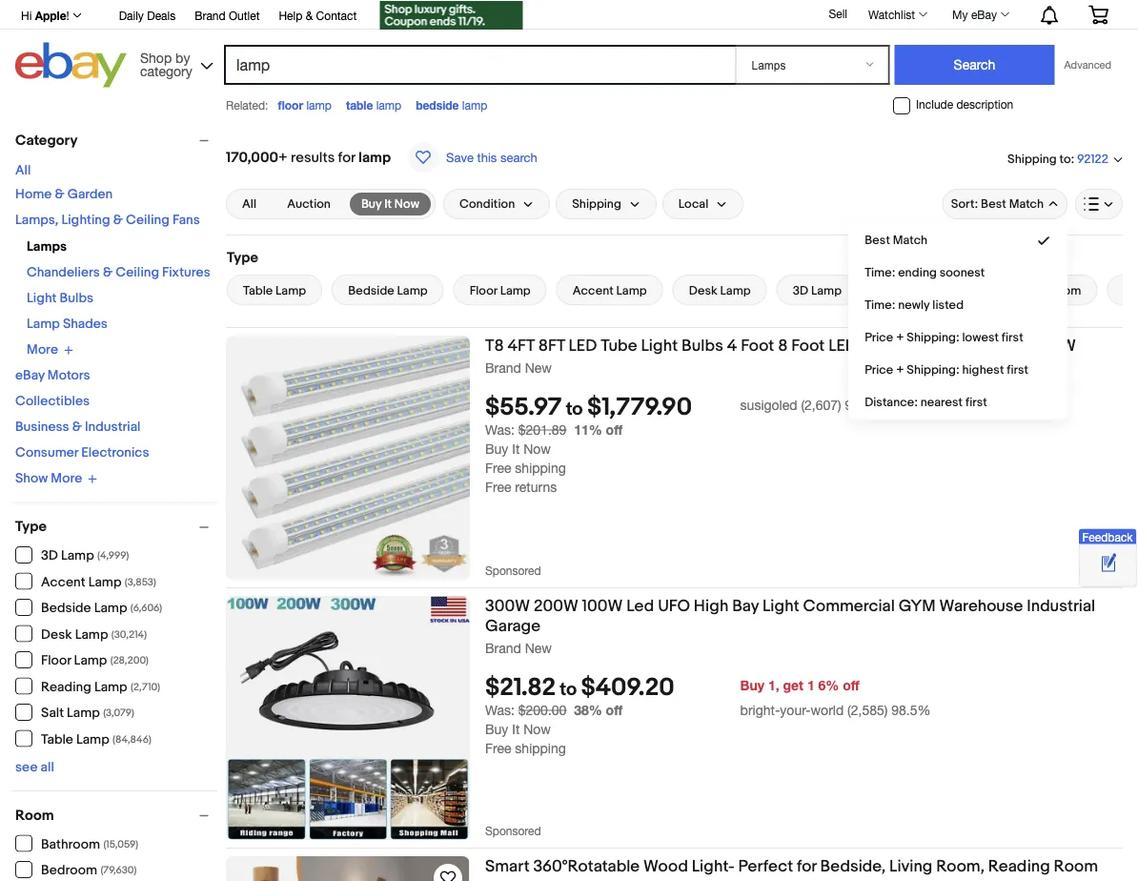 Task type: describe. For each thing, give the bounding box(es) containing it.
help
[[279, 9, 303, 22]]

apple
[[35, 9, 66, 22]]

lamp for desk lamp (30,214)
[[75, 627, 108, 643]]

lamp for 3d lamp (4,999)
[[61, 548, 94, 564]]

chandeliers
[[27, 265, 100, 281]]

lamp for salt lamp (3,079)
[[67, 705, 100, 721]]

show more
[[15, 471, 82, 487]]

your shopping cart image
[[1088, 5, 1110, 24]]

bulbs for lamp
[[60, 290, 94, 307]]

bright-your-world (2,585) 98.5% buy it now free shipping
[[485, 702, 931, 756]]

bedside
[[416, 98, 459, 112]]

price + shipping: lowest first link
[[850, 321, 1067, 354]]

300w 200w 100w led ufo high bay light commercial gym warehouse industrial garage image
[[226, 596, 470, 840]]

garden
[[67, 186, 113, 203]]

match inside sort: best match dropdown button
[[1010, 197, 1044, 211]]

+ for price + shipping: lowest first
[[897, 330, 904, 345]]

wood
[[644, 856, 688, 876]]

help & contact
[[279, 9, 357, 22]]

bedside lamp (6,606)
[[41, 600, 162, 617]]

room button
[[15, 807, 217, 824]]

time: newly listed
[[865, 298, 964, 313]]

100w
[[582, 596, 623, 616]]

reading for reading lamp (2,710)
[[41, 679, 91, 695]]

type button
[[15, 518, 217, 535]]

desk for desk lamp
[[689, 283, 718, 298]]

smart
[[485, 856, 530, 876]]

brand inside 300w 200w 100w led ufo high bay light commercial gym warehouse industrial garage brand new
[[485, 640, 521, 656]]

feedback
[[1083, 531, 1133, 544]]

show
[[15, 471, 48, 487]]

0 vertical spatial for
[[338, 149, 355, 166]]

bedside,
[[821, 856, 886, 876]]

table lamp (84,846)
[[41, 731, 151, 748]]

buy 1, get 1 6% off was: $200.00 38% off
[[485, 677, 860, 718]]

reading for reading lamp
[[884, 283, 931, 298]]

chandeliers & ceiling fixtures link
[[27, 265, 210, 281]]

t8 4ft 8ft led tube light bulbs 4 foot 8 foot led shop light fixture 60w 120w heading
[[485, 336, 1076, 356]]

ending
[[898, 265, 937, 280]]

shipping: for highest
[[907, 363, 960, 377]]

& inside 'link'
[[306, 9, 313, 22]]

home
[[15, 186, 52, 203]]

accent for accent lamp
[[573, 283, 614, 298]]

& inside lamps chandeliers & ceiling fixtures light bulbs lamp shades
[[103, 265, 113, 281]]

1 vertical spatial type
[[15, 518, 47, 535]]

shop inside t8 4ft 8ft led tube light bulbs 4 foot 8 foot led shop light fixture 60w 120w brand new
[[861, 336, 899, 356]]

3d for 3d lamp (4,999)
[[41, 548, 58, 564]]

light inside 300w 200w 100w led ufo high bay light commercial gym warehouse industrial garage brand new
[[763, 596, 800, 616]]

1,
[[769, 677, 780, 693]]

none submit inside shop by category banner
[[895, 45, 1055, 85]]

more button
[[27, 342, 73, 358]]

match inside best match 'link'
[[893, 233, 928, 248]]

1 vertical spatial more
[[51, 471, 82, 487]]

(2,607)
[[801, 397, 842, 413]]

time: for time: newly listed
[[865, 298, 896, 313]]

tube
[[601, 336, 638, 356]]

bedroom for bedroom (79,630)
[[41, 863, 97, 879]]

(30,214)
[[111, 628, 147, 641]]

motors
[[47, 368, 90, 384]]

Buy It Now selected text field
[[361, 195, 419, 213]]

all for all link to the top
[[15, 163, 31, 179]]

best match link
[[850, 224, 1067, 257]]

:
[[1071, 151, 1075, 166]]

main content containing $55.97
[[226, 122, 1139, 881]]

$55.97 to $1,779.90
[[485, 393, 692, 423]]

brand outlet
[[195, 9, 260, 22]]

light-
[[692, 856, 735, 876]]

shipping: for lowest
[[907, 330, 960, 345]]

reading lamp link
[[868, 275, 980, 305]]

price + shipping: lowest first
[[865, 330, 1024, 345]]

industrial inside "ebay motors collectibles business & industrial consumer electronics"
[[85, 419, 141, 435]]

lamp for bedside lamp
[[462, 98, 488, 112]]

buy inside buy 1, get 1 6% off was: $200.00 38% off
[[741, 677, 765, 693]]

shop by category banner
[[10, 0, 1123, 92]]

(2,585)
[[848, 702, 888, 718]]

accent for accent lamp (3,853)
[[41, 574, 85, 590]]

home & garden link
[[15, 186, 113, 203]]

& inside "ebay motors collectibles business & industrial consumer electronics"
[[72, 419, 82, 435]]

nearest
[[921, 395, 963, 410]]

category
[[15, 132, 78, 149]]

$21.82
[[485, 673, 556, 703]]

by
[[176, 50, 190, 65]]

all for the right all link
[[242, 197, 257, 211]]

desk for desk lamp (30,214)
[[41, 627, 72, 643]]

+ for 170,000 + results for lamp
[[278, 149, 288, 166]]

bedroom (79,630)
[[41, 863, 137, 879]]

3d lamp
[[793, 283, 842, 298]]

+ for price + shipping: highest first
[[897, 363, 904, 377]]

my ebay
[[953, 8, 997, 21]]

lamp for desk lamp
[[721, 283, 751, 298]]

shipping to : 92122
[[1008, 151, 1109, 167]]

2 horizontal spatial reading
[[989, 856, 1051, 876]]

living
[[890, 856, 933, 876]]

300w 200w 100w led ufo high bay light commercial gym warehouse industrial garage brand new
[[485, 596, 1096, 656]]

0 vertical spatial more
[[27, 342, 58, 358]]

watchlist link
[[858, 3, 937, 26]]

2 vertical spatial off
[[606, 702, 623, 718]]

lamp for floor lamp
[[307, 98, 332, 112]]

300w
[[485, 596, 530, 616]]

see
[[15, 759, 38, 775]]

120w
[[1037, 336, 1076, 356]]

local
[[679, 197, 709, 211]]

salt
[[41, 705, 64, 721]]

listing options selector. list view selected. image
[[1084, 196, 1115, 212]]

auction
[[287, 197, 331, 211]]

local button
[[663, 189, 744, 219]]

table lamp link
[[227, 275, 322, 305]]

0 vertical spatial room
[[15, 807, 54, 824]]

2 free from the top
[[485, 479, 512, 495]]

sort: best match
[[951, 197, 1044, 211]]

collectibles
[[15, 393, 90, 410]]

t8 4ft 8ft led tube light bulbs 4 foot 8 foot led shop light fixture 60w 120w brand new
[[485, 336, 1076, 375]]

lamp for floor lamp
[[500, 283, 531, 298]]

bedside for bedside lamp (6,606)
[[41, 600, 91, 617]]

new inside 300w 200w 100w led ufo high bay light commercial gym warehouse industrial garage brand new
[[525, 640, 552, 656]]

first for price + shipping: lowest first
[[1002, 330, 1024, 345]]

description
[[957, 98, 1014, 111]]

auction link
[[276, 193, 342, 216]]

lamp for accent lamp
[[617, 283, 647, 298]]

now inside text box
[[395, 196, 419, 211]]

it inside susigoled (2,607) 99.2% was: $201.89 11% off buy it now free shipping free returns
[[512, 441, 520, 456]]

bathroom (15,059)
[[41, 836, 138, 853]]

commercial
[[803, 596, 895, 616]]

table for table lamp
[[243, 283, 273, 298]]

ceiling for fixtures
[[116, 265, 159, 281]]

brand inside "account" 'navigation'
[[195, 9, 226, 22]]

fans
[[172, 212, 200, 228]]

business & industrial link
[[15, 419, 141, 435]]

best match
[[865, 233, 928, 248]]

shipping button
[[556, 189, 657, 219]]

soonest
[[940, 265, 985, 280]]

ceiling for fans
[[126, 212, 170, 228]]

sell link
[[821, 7, 856, 20]]

lamp for table lamp
[[376, 98, 402, 112]]

bathroom
[[41, 836, 100, 853]]

include
[[916, 98, 954, 111]]

now inside the bright-your-world (2,585) 98.5% buy it now free shipping
[[524, 721, 551, 737]]

lamp shades link
[[27, 316, 108, 332]]

3d for 3d lamp
[[793, 283, 809, 298]]

$21.82 to $409.20
[[485, 673, 675, 703]]

1 foot from the left
[[741, 336, 775, 356]]



Task type: vqa. For each thing, say whether or not it's contained in the screenshot.


Task type: locate. For each thing, give the bounding box(es) containing it.
0 vertical spatial type
[[227, 249, 259, 266]]

1 horizontal spatial desk
[[689, 283, 718, 298]]

first down highest
[[966, 395, 988, 410]]

lamps, lighting & ceiling fans
[[15, 212, 200, 228]]

bedside for bedside lamp
[[348, 283, 395, 298]]

buy left 1,
[[741, 677, 765, 693]]

0 horizontal spatial bulbs
[[60, 290, 94, 307]]

to inside $21.82 to $409.20
[[560, 679, 577, 701]]

1 vertical spatial time:
[[865, 298, 896, 313]]

$409.20
[[581, 673, 675, 703]]

reading down ending
[[884, 283, 931, 298]]

best inside 'link'
[[865, 233, 891, 248]]

lamp up buy it now
[[359, 149, 391, 166]]

0 horizontal spatial reading
[[41, 679, 91, 695]]

2 led from the left
[[829, 336, 857, 356]]

1 horizontal spatial all
[[242, 197, 257, 211]]

2 price from the top
[[865, 363, 894, 377]]

1 price from the top
[[865, 330, 894, 345]]

1 horizontal spatial room
[[1054, 856, 1099, 876]]

shipping left :
[[1008, 151, 1057, 166]]

accent lamp link
[[557, 275, 663, 305]]

2 shipping: from the top
[[907, 363, 960, 377]]

& right lighting
[[113, 212, 123, 228]]

this
[[477, 150, 497, 164]]

lamp for table lamp (84,846)
[[76, 731, 109, 748]]

0 horizontal spatial bedside
[[41, 600, 91, 617]]

shipping up returns
[[515, 460, 566, 476]]

lamp up more button
[[27, 316, 60, 332]]

to for shipping to
[[1060, 151, 1071, 166]]

buy down $21.82
[[485, 721, 509, 737]]

led
[[569, 336, 597, 356], [829, 336, 857, 356]]

0 vertical spatial bulbs
[[60, 290, 94, 307]]

0 horizontal spatial floor
[[41, 653, 71, 669]]

my
[[953, 8, 968, 21]]

distance: nearest first link
[[850, 386, 1067, 419]]

it
[[384, 196, 392, 211], [512, 441, 520, 456], [512, 721, 520, 737]]

None submit
[[895, 45, 1055, 85]]

accent inside "link"
[[573, 283, 614, 298]]

desk down local 'dropdown button' in the top right of the page
[[689, 283, 718, 298]]

hi apple !
[[21, 9, 69, 22]]

lamp inside desk lamp link
[[721, 283, 751, 298]]

all link
[[15, 163, 31, 179], [231, 193, 268, 216]]

to for $21.82
[[560, 679, 577, 701]]

300w 200w 100w led ufo high bay light commercial gym warehouse industrial garage link
[[485, 596, 1123, 639]]

0 vertical spatial all link
[[15, 163, 31, 179]]

free
[[485, 460, 512, 476], [485, 479, 512, 495], [485, 740, 512, 756]]

0 horizontal spatial ebay
[[15, 368, 45, 384]]

1 time: from the top
[[865, 265, 896, 280]]

0 horizontal spatial shop
[[140, 50, 172, 65]]

reading
[[884, 283, 931, 298], [41, 679, 91, 695], [989, 856, 1051, 876]]

shipping up accent lamp "link"
[[572, 197, 622, 211]]

1 vertical spatial new
[[525, 640, 552, 656]]

hi
[[21, 9, 32, 22]]

off right 38%
[[606, 702, 623, 718]]

1 vertical spatial accent
[[41, 574, 85, 590]]

lamp
[[307, 98, 332, 112], [376, 98, 402, 112], [462, 98, 488, 112], [359, 149, 391, 166]]

reading right "room,"
[[989, 856, 1051, 876]]

2 time: from the top
[[865, 298, 896, 313]]

industrial right warehouse
[[1027, 596, 1096, 616]]

1 vertical spatial price
[[865, 363, 894, 377]]

smart 360°rotatable wood light- perfect for bedside, living room, reading room heading
[[485, 856, 1099, 876]]

+ up distance:
[[897, 363, 904, 377]]

was: inside susigoled (2,607) 99.2% was: $201.89 11% off buy it now free shipping free returns
[[485, 422, 515, 437]]

to up 38%
[[560, 679, 577, 701]]

1 vertical spatial shipping
[[515, 740, 566, 756]]

deals
[[147, 9, 176, 22]]

first down 60w
[[1007, 363, 1029, 377]]

0 vertical spatial +
[[278, 149, 288, 166]]

$1,779.90
[[587, 393, 692, 423]]

2 vertical spatial reading
[[989, 856, 1051, 876]]

all
[[41, 759, 54, 775]]

1 horizontal spatial shipping
[[1008, 151, 1057, 166]]

smart 360°rotatable wood light- perfect for bedside, living room, reading room link
[[485, 856, 1123, 880]]

$55.97
[[485, 393, 562, 423]]

buy inside susigoled (2,607) 99.2% was: $201.89 11% off buy it now free shipping free returns
[[485, 441, 509, 456]]

time: left the newly
[[865, 298, 896, 313]]

0 horizontal spatial 3d
[[41, 548, 58, 564]]

1 vertical spatial to
[[566, 398, 583, 421]]

foot right the "8"
[[792, 336, 825, 356]]

led right 8ft
[[569, 336, 597, 356]]

0 vertical spatial accent
[[573, 283, 614, 298]]

1 horizontal spatial floor
[[470, 283, 498, 298]]

0 horizontal spatial accent
[[41, 574, 85, 590]]

shipping
[[515, 460, 566, 476], [515, 740, 566, 756]]

brand inside t8 4ft 8ft led tube light bulbs 4 foot 8 foot led shop light fixture 60w 120w brand new
[[485, 360, 521, 375]]

1 vertical spatial +
[[897, 330, 904, 345]]

1 new from the top
[[525, 360, 552, 375]]

bulbs inside lamps chandeliers & ceiling fixtures light bulbs lamp shades
[[60, 290, 94, 307]]

0 vertical spatial time:
[[865, 265, 896, 280]]

now inside susigoled (2,607) 99.2% was: $201.89 11% off buy it now free shipping free returns
[[524, 441, 551, 456]]

& up the consumer electronics link
[[72, 419, 82, 435]]

table lamp
[[243, 283, 306, 298]]

0 horizontal spatial all link
[[15, 163, 31, 179]]

to inside $55.97 to $1,779.90
[[566, 398, 583, 421]]

foot left the "8"
[[741, 336, 775, 356]]

was: inside buy 1, get 1 6% off was: $200.00 38% off
[[485, 702, 515, 718]]

brand
[[195, 9, 226, 22], [485, 360, 521, 375], [485, 640, 521, 656]]

shipping inside dropdown button
[[572, 197, 622, 211]]

it down $201.89 on the left top
[[512, 441, 520, 456]]

best inside dropdown button
[[981, 197, 1007, 211]]

170,000
[[226, 149, 278, 166]]

bedside lamp link
[[332, 275, 444, 305]]

advanced link
[[1055, 46, 1121, 84]]

1 horizontal spatial type
[[227, 249, 259, 266]]

lamp up t8 4ft 8ft led tube light bulbs 4 foot 8 foot led shop light fixture 60w 120w link
[[811, 283, 842, 298]]

lamp inside 'reading lamp' link
[[933, 283, 964, 298]]

1 horizontal spatial foot
[[792, 336, 825, 356]]

bulbs up the shades
[[60, 290, 94, 307]]

main content
[[226, 122, 1139, 881]]

buy inside the bright-your-world (2,585) 98.5% buy it now free shipping
[[485, 721, 509, 737]]

0 vertical spatial 3d
[[793, 283, 809, 298]]

t8 4ft 8ft led tube light bulbs 4 foot 8 foot led shop light fixture 60w 120w image
[[226, 336, 470, 580]]

1 vertical spatial was:
[[485, 702, 515, 718]]

salt lamp (3,079)
[[41, 705, 134, 721]]

1 vertical spatial bedroom
[[41, 863, 97, 879]]

1 horizontal spatial bedside
[[348, 283, 395, 298]]

1 vertical spatial first
[[1007, 363, 1029, 377]]

ebay down more button
[[15, 368, 45, 384]]

light right tube
[[641, 336, 678, 356]]

bedroom
[[1030, 283, 1082, 298], [41, 863, 97, 879]]

shipping inside the bright-your-world (2,585) 98.5% buy it now free shipping
[[515, 740, 566, 756]]

lowest
[[963, 330, 999, 345]]

floor lamp
[[278, 98, 332, 112]]

1 horizontal spatial all link
[[231, 193, 268, 216]]

t8
[[485, 336, 504, 356]]

ebay inside "ebay motors collectibles business & industrial consumer electronics"
[[15, 368, 45, 384]]

more down the consumer electronics link
[[51, 471, 82, 487]]

category button
[[15, 132, 217, 149]]

shipping: up distance: nearest first
[[907, 363, 960, 377]]

shipping inside shipping to : 92122
[[1008, 151, 1057, 166]]

to for $55.97
[[566, 398, 583, 421]]

0 horizontal spatial for
[[338, 149, 355, 166]]

for right perfect at the right bottom of the page
[[797, 856, 817, 876]]

price
[[865, 330, 894, 345], [865, 363, 894, 377]]

price down time: newly listed
[[865, 330, 894, 345]]

1 vertical spatial for
[[797, 856, 817, 876]]

contact
[[316, 9, 357, 22]]

170,000 + results for lamp
[[226, 149, 391, 166]]

0 vertical spatial industrial
[[85, 419, 141, 435]]

1 vertical spatial match
[[893, 233, 928, 248]]

1 vertical spatial all
[[242, 197, 257, 211]]

1 vertical spatial off
[[843, 677, 860, 693]]

+ down the newly
[[897, 330, 904, 345]]

consumer
[[15, 445, 78, 461]]

0 vertical spatial ceiling
[[126, 212, 170, 228]]

table
[[243, 283, 273, 298], [41, 731, 73, 748]]

ceiling left fans
[[126, 212, 170, 228]]

lamp inside accent lamp "link"
[[617, 283, 647, 298]]

2 vertical spatial +
[[897, 363, 904, 377]]

2 vertical spatial to
[[560, 679, 577, 701]]

1 vertical spatial now
[[524, 441, 551, 456]]

& right the help
[[306, 9, 313, 22]]

shop by category button
[[132, 42, 217, 83]]

lamp down desk lamp (30,214)
[[74, 653, 107, 669]]

for right results
[[338, 149, 355, 166]]

1 horizontal spatial led
[[829, 336, 857, 356]]

0 horizontal spatial table
[[41, 731, 73, 748]]

lamp up tube
[[617, 283, 647, 298]]

off
[[606, 422, 623, 437], [843, 677, 860, 693], [606, 702, 623, 718]]

3d up t8 4ft 8ft led tube light bulbs 4 foot 8 foot led shop light fixture 60w 120w link
[[793, 283, 809, 298]]

smart 360°rotatable wood light- perfect for bedside, living room, reading room image
[[227, 856, 469, 881]]

price for price + shipping: highest first
[[865, 363, 894, 377]]

led right the "8"
[[829, 336, 857, 356]]

1 vertical spatial table
[[41, 731, 73, 748]]

buy inside text box
[[361, 196, 382, 211]]

first right the lowest on the top
[[1002, 330, 1024, 345]]

new down garage
[[525, 640, 552, 656]]

lamp up accent lamp (3,853) on the left bottom of page
[[61, 548, 94, 564]]

0 vertical spatial best
[[981, 197, 1007, 211]]

save
[[446, 150, 474, 164]]

light right bay on the right bottom of the page
[[763, 596, 800, 616]]

ceiling inside lamps chandeliers & ceiling fixtures light bulbs lamp shades
[[116, 265, 159, 281]]

2 shipping from the top
[[515, 740, 566, 756]]

1 free from the top
[[485, 460, 512, 476]]

perfect
[[739, 856, 794, 876]]

room inside the smart 360°rotatable wood light- perfect for bedside, living room, reading room link
[[1054, 856, 1099, 876]]

light down chandeliers
[[27, 290, 57, 307]]

lamp down salt lamp (3,079)
[[76, 731, 109, 748]]

watch smart 360°rotatable wood light- perfect for bedside, living room, reading room image
[[437, 867, 460, 881]]

free inside the bright-your-world (2,585) 98.5% buy it now free shipping
[[485, 740, 512, 756]]

to left the 92122
[[1060, 151, 1071, 166]]

shop left 'by'
[[140, 50, 172, 65]]

1 vertical spatial bedside
[[41, 600, 91, 617]]

light inside lamps chandeliers & ceiling fixtures light bulbs lamp shades
[[27, 290, 57, 307]]

daily deals link
[[119, 6, 176, 27]]

0 vertical spatial table
[[243, 283, 273, 298]]

to inside shipping to : 92122
[[1060, 151, 1071, 166]]

match down shipping to : 92122
[[1010, 197, 1044, 211]]

free down the $55.97 at the top of the page
[[485, 460, 512, 476]]

lamp for bedside lamp (6,606)
[[94, 600, 127, 617]]

1 vertical spatial 3d
[[41, 548, 58, 564]]

0 vertical spatial shipping
[[1008, 151, 1057, 166]]

table inside main content
[[243, 283, 273, 298]]

0 horizontal spatial best
[[865, 233, 891, 248]]

0 vertical spatial first
[[1002, 330, 1024, 345]]

get the coupon image
[[380, 1, 523, 30]]

now down $200.00 on the bottom of page
[[524, 721, 551, 737]]

ebay right the my
[[972, 8, 997, 21]]

60w
[[998, 336, 1033, 356]]

high
[[694, 596, 729, 616]]

1 shipping: from the top
[[907, 330, 960, 345]]

floor down desk lamp (30,214)
[[41, 653, 71, 669]]

1 horizontal spatial industrial
[[1027, 596, 1096, 616]]

0 vertical spatial to
[[1060, 151, 1071, 166]]

&
[[306, 9, 313, 22], [55, 186, 64, 203], [113, 212, 123, 228], [103, 265, 113, 281], [72, 419, 82, 435]]

shipping
[[1008, 151, 1057, 166], [572, 197, 622, 211]]

& right home
[[55, 186, 64, 203]]

bedroom up 120w
[[1030, 283, 1082, 298]]

0 vertical spatial shop
[[140, 50, 172, 65]]

price for price + shipping: lowest first
[[865, 330, 894, 345]]

1 vertical spatial brand
[[485, 360, 521, 375]]

shop
[[140, 50, 172, 65], [861, 336, 899, 356]]

shop inside shop by category
[[140, 50, 172, 65]]

2 was: from the top
[[485, 702, 515, 718]]

ceiling left fixtures
[[116, 265, 159, 281]]

account navigation
[[10, 0, 1123, 32]]

lamp left floor lamp
[[397, 283, 428, 298]]

all up home
[[15, 163, 31, 179]]

more up ebay motors link
[[27, 342, 58, 358]]

1 was: from the top
[[485, 422, 515, 437]]

save this search button
[[403, 141, 543, 174]]

now down $201.89 on the left top
[[524, 441, 551, 456]]

accent down 3d lamp (4,999)
[[41, 574, 85, 590]]

0 horizontal spatial led
[[569, 336, 597, 356]]

bedside up desk lamp (30,214)
[[41, 600, 91, 617]]

shipping: up price + shipping: highest first
[[907, 330, 960, 345]]

0 vertical spatial free
[[485, 460, 512, 476]]

daily deals
[[119, 9, 176, 22]]

3d up accent lamp (3,853) on the left bottom of page
[[41, 548, 58, 564]]

(3,853)
[[125, 576, 156, 588]]

was:
[[485, 422, 515, 437], [485, 702, 515, 718]]

2 vertical spatial first
[[966, 395, 988, 410]]

floor lamp
[[470, 283, 531, 298]]

bright-
[[741, 702, 780, 718]]

(84,846)
[[113, 733, 151, 746]]

0 vertical spatial ebay
[[972, 8, 997, 21]]

1 horizontal spatial table
[[243, 283, 273, 298]]

see all button
[[15, 759, 54, 775]]

ebay inside "account" 'navigation'
[[972, 8, 997, 21]]

to up 11%
[[566, 398, 583, 421]]

lamp right the table
[[376, 98, 402, 112]]

lamp for floor lamp (28,200)
[[74, 653, 107, 669]]

more
[[27, 342, 58, 358], [51, 471, 82, 487]]

susigoled (2,607) 99.2% was: $201.89 11% off buy it now free shipping free returns
[[485, 397, 885, 495]]

1 shipping from the top
[[515, 460, 566, 476]]

lamp down auction link
[[276, 283, 306, 298]]

fixture
[[943, 336, 995, 356]]

lamp right "floor"
[[307, 98, 332, 112]]

collectibles link
[[15, 393, 90, 410]]

brand down garage
[[485, 640, 521, 656]]

lamp up 4ft
[[500, 283, 531, 298]]

1
[[808, 677, 815, 693]]

shipping:
[[907, 330, 960, 345], [907, 363, 960, 377]]

price up distance:
[[865, 363, 894, 377]]

ebay
[[972, 8, 997, 21], [15, 368, 45, 384]]

lamp down soonest
[[933, 283, 964, 298]]

0 vertical spatial it
[[384, 196, 392, 211]]

lamp for reading lamp (2,710)
[[94, 679, 127, 695]]

bedroom for bedroom
[[1030, 283, 1082, 298]]

buy down the $55.97 at the top of the page
[[485, 441, 509, 456]]

1 vertical spatial free
[[485, 479, 512, 495]]

0 vertical spatial shipping
[[515, 460, 566, 476]]

buy right auction link
[[361, 196, 382, 211]]

new down 8ft
[[525, 360, 552, 375]]

it inside the bright-your-world (2,585) 98.5% buy it now free shipping
[[512, 721, 520, 737]]

shipping down $200.00 on the bottom of page
[[515, 740, 566, 756]]

accent up tube
[[573, 283, 614, 298]]

lamp inside 3d lamp link
[[811, 283, 842, 298]]

0 vertical spatial shipping:
[[907, 330, 960, 345]]

0 horizontal spatial bedroom
[[41, 863, 97, 879]]

0 vertical spatial now
[[395, 196, 419, 211]]

1 vertical spatial ebay
[[15, 368, 45, 384]]

off right 11%
[[606, 422, 623, 437]]

2 vertical spatial now
[[524, 721, 551, 737]]

newly
[[898, 298, 930, 313]]

1 vertical spatial floor
[[41, 653, 71, 669]]

1 vertical spatial shipping:
[[907, 363, 960, 377]]

get
[[783, 677, 804, 693]]

lamp inside lamps chandeliers & ceiling fixtures light bulbs lamp shades
[[27, 316, 60, 332]]

3 free from the top
[[485, 740, 512, 756]]

it right auction link
[[384, 196, 392, 211]]

floor up the t8 in the top left of the page
[[470, 283, 498, 298]]

0 vertical spatial desk
[[689, 283, 718, 298]]

best right sort:
[[981, 197, 1007, 211]]

lamp up 4
[[721, 283, 751, 298]]

brand left "outlet"
[[195, 9, 226, 22]]

bulbs left 4
[[682, 336, 724, 356]]

brand down the t8 in the top left of the page
[[485, 360, 521, 375]]

table for table lamp (84,846)
[[41, 731, 73, 748]]

1 led from the left
[[569, 336, 597, 356]]

warehouse
[[940, 596, 1024, 616]]

match
[[1010, 197, 1044, 211], [893, 233, 928, 248]]

lamp for table lamp
[[276, 283, 306, 298]]

bulbs for 4
[[682, 336, 724, 356]]

first for price + shipping: highest first
[[1007, 363, 1029, 377]]

4ft
[[508, 336, 535, 356]]

reading lamp (2,710)
[[41, 679, 160, 695]]

reading up salt
[[41, 679, 91, 695]]

lamp up (3,079)
[[94, 679, 127, 695]]

floor for floor lamp
[[470, 283, 498, 298]]

& right chandeliers
[[103, 265, 113, 281]]

bedroom link
[[1013, 275, 1098, 305]]

was: left $201.89 on the left top
[[485, 422, 515, 437]]

bulbs inside t8 4ft 8ft led tube light bulbs 4 foot 8 foot led shop light fixture 60w 120w brand new
[[682, 336, 724, 356]]

now left 'condition'
[[395, 196, 419, 211]]

lamp inside bedside lamp link
[[397, 283, 428, 298]]

92122
[[1078, 152, 1109, 167]]

0 vertical spatial new
[[525, 360, 552, 375]]

shipping for shipping to : 92122
[[1008, 151, 1057, 166]]

ebay motors link
[[15, 368, 90, 384]]

was: left $200.00 on the bottom of page
[[485, 702, 515, 718]]

off inside susigoled (2,607) 99.2% was: $201.89 11% off buy it now free shipping free returns
[[606, 422, 623, 437]]

1 horizontal spatial for
[[797, 856, 817, 876]]

1 vertical spatial all link
[[231, 193, 268, 216]]

type up table lamp link
[[227, 249, 259, 266]]

lamp for 3d lamp
[[811, 283, 842, 298]]

1 horizontal spatial match
[[1010, 197, 1044, 211]]

1 vertical spatial industrial
[[1027, 596, 1096, 616]]

table
[[346, 98, 373, 112]]

related:
[[226, 98, 268, 112]]

lamp right the bedside
[[462, 98, 488, 112]]

1 horizontal spatial bulbs
[[682, 336, 724, 356]]

best up the time: ending soonest
[[865, 233, 891, 248]]

Search for anything text field
[[227, 47, 732, 83]]

+ left results
[[278, 149, 288, 166]]

1 vertical spatial desk
[[41, 627, 72, 643]]

1 horizontal spatial 3d
[[793, 283, 809, 298]]

match up ending
[[893, 233, 928, 248]]

industrial inside 300w 200w 100w led ufo high bay light commercial gym warehouse industrial garage brand new
[[1027, 596, 1096, 616]]

all link up home
[[15, 163, 31, 179]]

time: down best match
[[865, 265, 896, 280]]

time: for time: ending soonest
[[865, 265, 896, 280]]

shipping for shipping
[[572, 197, 622, 211]]

0 vertical spatial match
[[1010, 197, 1044, 211]]

condition
[[460, 197, 515, 211]]

bulbs
[[60, 290, 94, 307], [682, 336, 724, 356]]

accent lamp (3,853)
[[41, 574, 156, 590]]

lamp for reading lamp
[[933, 283, 964, 298]]

light up price + shipping: highest first
[[903, 336, 940, 356]]

lamp inside floor lamp link
[[500, 283, 531, 298]]

new inside t8 4ft 8ft led tube light bulbs 4 foot 8 foot led shop light fixture 60w 120w brand new
[[525, 360, 552, 375]]

lamp
[[276, 283, 306, 298], [397, 283, 428, 298], [500, 283, 531, 298], [617, 283, 647, 298], [721, 283, 751, 298], [811, 283, 842, 298], [933, 283, 964, 298], [27, 316, 60, 332], [61, 548, 94, 564], [88, 574, 122, 590], [94, 600, 127, 617], [75, 627, 108, 643], [74, 653, 107, 669], [94, 679, 127, 695], [67, 705, 100, 721], [76, 731, 109, 748]]

distance: nearest first
[[865, 395, 988, 410]]

0 vertical spatial floor
[[470, 283, 498, 298]]

bay
[[733, 596, 759, 616]]

$200.00
[[519, 702, 567, 718]]

0 horizontal spatial shipping
[[572, 197, 622, 211]]

shipping inside susigoled (2,607) 99.2% was: $201.89 11% off buy it now free shipping free returns
[[515, 460, 566, 476]]

floor for floor lamp (28,200)
[[41, 653, 71, 669]]

lamp for bedside lamp
[[397, 283, 428, 298]]

table lamp
[[346, 98, 402, 112]]

type down show
[[15, 518, 47, 535]]

1 vertical spatial best
[[865, 233, 891, 248]]

1 horizontal spatial bedroom
[[1030, 283, 1082, 298]]

300w 200w 100w led ufo high bay light commercial gym warehouse industrial garage heading
[[485, 596, 1096, 636]]

industrial up electronics
[[85, 419, 141, 435]]

2 new from the top
[[525, 640, 552, 656]]

lamp for accent lamp (3,853)
[[88, 574, 122, 590]]

1 vertical spatial shop
[[861, 336, 899, 356]]

0 horizontal spatial foot
[[741, 336, 775, 356]]

0 horizontal spatial all
[[15, 163, 31, 179]]

1 vertical spatial shipping
[[572, 197, 622, 211]]

1 vertical spatial room
[[1054, 856, 1099, 876]]

2 foot from the left
[[792, 336, 825, 356]]

1 horizontal spatial accent
[[573, 283, 614, 298]]

lamp inside table lamp link
[[276, 283, 306, 298]]

it inside text box
[[384, 196, 392, 211]]



